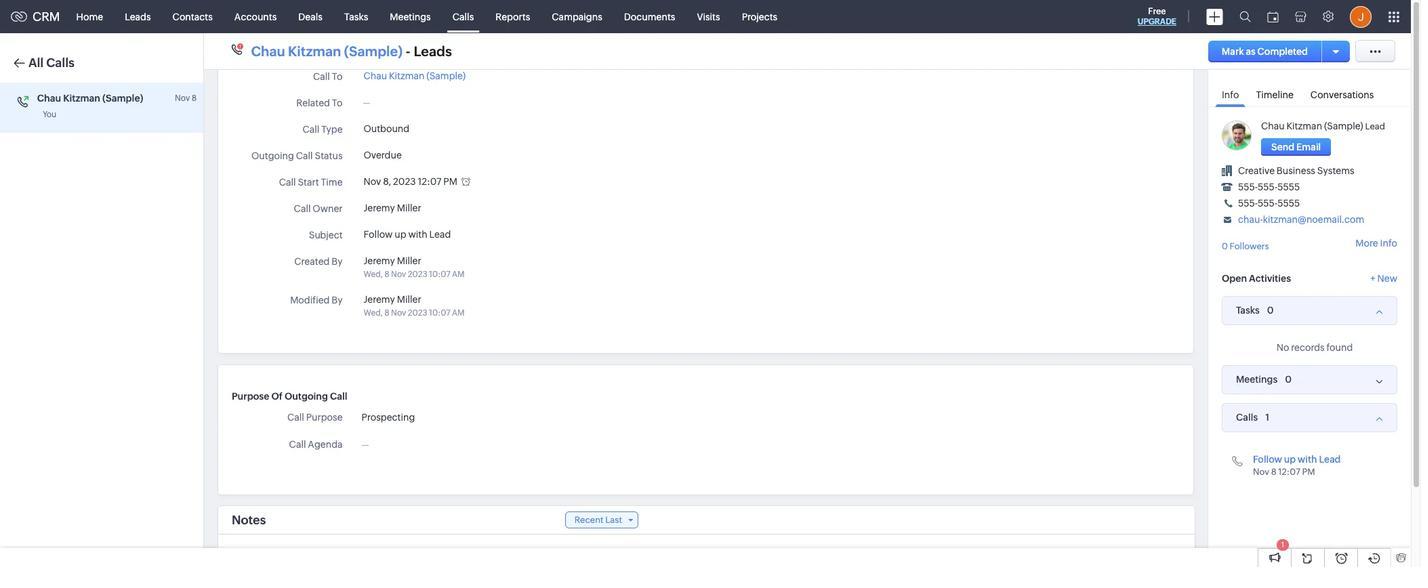 Task type: describe. For each thing, give the bounding box(es) containing it.
by for modified by
[[332, 295, 343, 306]]

notes
[[232, 513, 266, 527]]

call owner
[[294, 203, 343, 214]]

mark as completed button
[[1209, 40, 1322, 62]]

(sample) down conversations
[[1325, 121, 1364, 132]]

modified by
[[290, 295, 343, 306]]

owner
[[313, 203, 343, 214]]

10:07 for created by
[[429, 270, 451, 279]]

chau down the timeline
[[1262, 121, 1285, 132]]

campaigns link
[[541, 0, 613, 33]]

2023 for modified by
[[408, 308, 428, 318]]

time
[[321, 177, 343, 188]]

wed, for created by
[[364, 270, 383, 279]]

+
[[1371, 273, 1376, 284]]

no records found
[[1277, 342, 1353, 353]]

call agenda
[[289, 439, 343, 450]]

1 vertical spatial 1
[[1282, 541, 1285, 549]]

1 5555 from the top
[[1278, 182, 1300, 193]]

call up call purpose
[[330, 391, 347, 402]]

visits
[[697, 11, 720, 22]]

contacts link
[[162, 0, 224, 33]]

chau down chau kitzman (sample) - leads
[[364, 70, 387, 81]]

documents
[[624, 11, 675, 22]]

reports link
[[485, 0, 541, 33]]

call for to
[[313, 71, 330, 82]]

0 for tasks
[[1268, 305, 1274, 316]]

0 vertical spatial purpose
[[232, 391, 269, 402]]

projects link
[[731, 0, 789, 33]]

kitzman down 'all calls'
[[63, 93, 100, 104]]

miller for modified by
[[397, 294, 421, 305]]

upgrade
[[1138, 17, 1177, 26]]

mark as completed
[[1222, 46, 1308, 57]]

12:07 inside follow up with lead nov 8 12:07 pm
[[1279, 467, 1301, 477]]

chau kitzman (sample) - leads
[[251, 43, 452, 59]]

chau-kitzman@noemail.com
[[1238, 214, 1365, 225]]

search element
[[1232, 0, 1260, 33]]

outbound
[[364, 123, 410, 134]]

you
[[43, 110, 56, 119]]

timeline link
[[1250, 80, 1301, 106]]

recent
[[575, 515, 604, 525]]

new
[[1378, 273, 1398, 284]]

0 vertical spatial tasks
[[344, 11, 368, 22]]

related to
[[296, 98, 343, 108]]

followers
[[1230, 241, 1270, 251]]

of
[[271, 391, 283, 402]]

records
[[1292, 342, 1325, 353]]

am for created by
[[452, 270, 465, 279]]

created by
[[294, 256, 343, 267]]

related
[[296, 98, 330, 108]]

meetings link
[[379, 0, 442, 33]]

2 vertical spatial calls
[[1236, 412, 1258, 423]]

with for follow up with lead nov 8 12:07 pm
[[1298, 454, 1318, 465]]

no
[[1277, 342, 1290, 353]]

type
[[321, 124, 343, 135]]

accounts
[[234, 11, 277, 22]]

1 horizontal spatial leads
[[414, 43, 452, 59]]

completed
[[1258, 46, 1308, 57]]

miller for created by
[[397, 256, 421, 266]]

purpose of outgoing call
[[232, 391, 347, 402]]

profile image
[[1350, 6, 1372, 27]]

overdue
[[364, 150, 402, 161]]

2 5555 from the top
[[1278, 198, 1300, 209]]

follow up with lead
[[364, 229, 451, 240]]

crm
[[33, 9, 60, 24]]

recent last
[[575, 515, 622, 525]]

contacts
[[173, 11, 213, 22]]

call for start
[[279, 177, 296, 188]]

0 followers
[[1222, 241, 1270, 251]]

chau kitzman (sample) link for chau kitzman (sample) lead
[[1262, 121, 1364, 132]]

kitzman@noemail.com
[[1263, 214, 1365, 225]]

subject
[[309, 230, 343, 241]]

0 horizontal spatial meetings
[[390, 11, 431, 22]]

home link
[[65, 0, 114, 33]]

open activities
[[1222, 273, 1291, 284]]

documents link
[[613, 0, 686, 33]]

8,
[[383, 176, 391, 187]]

8 inside follow up with lead nov 8 12:07 pm
[[1272, 467, 1277, 477]]

call type
[[303, 124, 343, 135]]

+ new
[[1371, 273, 1398, 284]]

all
[[28, 56, 44, 70]]

conversations link
[[1304, 80, 1381, 106]]

call for owner
[[294, 203, 311, 214]]

1 555-555-5555 from the top
[[1238, 182, 1300, 193]]

more info link
[[1356, 238, 1398, 249]]

pm inside follow up with lead nov 8 12:07 pm
[[1303, 467, 1316, 477]]

open
[[1222, 273, 1247, 284]]

reports
[[496, 11, 530, 22]]

leads link
[[114, 0, 162, 33]]

chau up you
[[37, 93, 61, 104]]

found
[[1327, 342, 1353, 353]]

search image
[[1240, 11, 1251, 22]]

deals
[[298, 11, 323, 22]]

free
[[1149, 6, 1166, 16]]

campaigns
[[552, 11, 603, 22]]

modified
[[290, 295, 330, 306]]

kitzman down the timeline
[[1287, 121, 1323, 132]]

jeremy miller
[[364, 203, 421, 214]]

jeremy miller wed, 8 nov 2023 10:07 am for created by
[[364, 256, 465, 279]]

activities
[[1249, 273, 1291, 284]]

outgoing call status
[[251, 150, 343, 161]]

nov 8, 2023 12:07 pm
[[364, 176, 458, 187]]

1 horizontal spatial chau kitzman (sample)
[[364, 70, 466, 81]]

call purpose
[[287, 412, 343, 423]]

0 horizontal spatial 0
[[1222, 241, 1228, 251]]

1 vertical spatial calls
[[46, 56, 75, 70]]



Task type: vqa. For each thing, say whether or not it's contained in the screenshot.
(Ctrl+Space)
no



Task type: locate. For each thing, give the bounding box(es) containing it.
created
[[294, 256, 330, 267]]

pm down "follow up with lead" link
[[1303, 467, 1316, 477]]

call for type
[[303, 124, 319, 135]]

0 horizontal spatial tasks
[[344, 11, 368, 22]]

call to
[[313, 71, 343, 82]]

call start time
[[279, 177, 343, 188]]

8
[[192, 94, 197, 103], [385, 270, 390, 279], [385, 308, 390, 318], [1272, 467, 1277, 477]]

info down mark at top right
[[1222, 89, 1239, 100]]

1 horizontal spatial lead
[[1319, 454, 1341, 465]]

1 vertical spatial meetings
[[1236, 374, 1278, 385]]

0 vertical spatial jeremy miller wed, 8 nov 2023 10:07 am
[[364, 256, 465, 279]]

call left the start on the top
[[279, 177, 296, 188]]

555-555-5555 down creative
[[1238, 182, 1300, 193]]

systems
[[1318, 165, 1355, 176]]

2 jeremy from the top
[[364, 256, 395, 266]]

2 by from the top
[[332, 295, 343, 306]]

visits link
[[686, 0, 731, 33]]

0 horizontal spatial leads
[[125, 11, 151, 22]]

accounts link
[[224, 0, 288, 33]]

1 horizontal spatial 12:07
[[1279, 467, 1301, 477]]

1 vertical spatial info
[[1381, 238, 1398, 249]]

0 vertical spatial leads
[[125, 11, 151, 22]]

555-555-5555
[[1238, 182, 1300, 193], [1238, 198, 1300, 209]]

tasks up chau kitzman (sample) - leads
[[344, 11, 368, 22]]

home
[[76, 11, 103, 22]]

to for related to
[[332, 98, 343, 108]]

follow for follow up with lead nov 8 12:07 pm
[[1253, 454, 1283, 465]]

1 horizontal spatial meetings
[[1236, 374, 1278, 385]]

chau down accounts link
[[251, 43, 285, 59]]

follow for follow up with lead
[[364, 229, 393, 240]]

jeremy
[[364, 203, 395, 214], [364, 256, 395, 266], [364, 294, 395, 305]]

1 horizontal spatial pm
[[1303, 467, 1316, 477]]

lead inside chau kitzman (sample) lead
[[1366, 121, 1386, 132]]

1 vertical spatial to
[[332, 98, 343, 108]]

lead
[[1366, 121, 1386, 132], [429, 229, 451, 240], [1319, 454, 1341, 465]]

meetings
[[390, 11, 431, 22], [1236, 374, 1278, 385]]

2 vertical spatial jeremy
[[364, 294, 395, 305]]

0 vertical spatial pm
[[444, 176, 458, 187]]

0 vertical spatial info
[[1222, 89, 1239, 100]]

calls right the 'all' on the top of page
[[46, 56, 75, 70]]

0 vertical spatial up
[[395, 229, 406, 240]]

1 vertical spatial up
[[1284, 454, 1296, 465]]

crm link
[[11, 9, 60, 24]]

1 by from the top
[[332, 256, 343, 267]]

jeremy for modified by
[[364, 294, 395, 305]]

chau-kitzman@noemail.com link
[[1238, 214, 1365, 225]]

chau kitzman (sample) up you
[[37, 93, 143, 104]]

1 horizontal spatial 0
[[1268, 305, 1274, 316]]

5555
[[1278, 182, 1300, 193], [1278, 198, 1300, 209]]

follow up with lead link
[[1253, 454, 1341, 465]]

1 vertical spatial miller
[[397, 256, 421, 266]]

all calls
[[28, 56, 75, 70]]

business
[[1277, 165, 1316, 176]]

conversations
[[1311, 89, 1374, 100]]

1 miller from the top
[[397, 203, 421, 214]]

0 vertical spatial 10:07
[[429, 270, 451, 279]]

up for follow up with lead nov 8 12:07 pm
[[1284, 454, 1296, 465]]

0 vertical spatial chau kitzman (sample) link
[[251, 42, 403, 60]]

1 jeremy miller wed, 8 nov 2023 10:07 am from the top
[[364, 256, 465, 279]]

info right "more"
[[1381, 238, 1398, 249]]

chau kitzman (sample) link
[[251, 42, 403, 60], [364, 70, 466, 81], [1262, 121, 1364, 132]]

2 vertical spatial chau kitzman (sample) link
[[1262, 121, 1364, 132]]

0 horizontal spatial lead
[[429, 229, 451, 240]]

nov
[[175, 94, 190, 103], [364, 176, 381, 187], [391, 270, 406, 279], [391, 308, 406, 318], [1253, 467, 1270, 477]]

calls inside calls link
[[453, 11, 474, 22]]

2 vertical spatial lead
[[1319, 454, 1341, 465]]

0 vertical spatial jeremy
[[364, 203, 395, 214]]

leads right -
[[414, 43, 452, 59]]

1 horizontal spatial calls
[[453, 11, 474, 22]]

2 am from the top
[[452, 308, 465, 318]]

kitzman
[[288, 43, 341, 59], [389, 70, 425, 81], [63, 93, 100, 104], [1287, 121, 1323, 132]]

0 horizontal spatial 12:07
[[418, 176, 442, 187]]

1 vertical spatial outgoing
[[285, 391, 328, 402]]

1 vertical spatial 555-555-5555
[[1238, 198, 1300, 209]]

last
[[606, 515, 622, 525]]

1 vertical spatial 10:07
[[429, 308, 451, 318]]

0 horizontal spatial 1
[[1266, 412, 1270, 423]]

to for call to
[[332, 71, 343, 82]]

by right created
[[332, 256, 343, 267]]

2 horizontal spatial lead
[[1366, 121, 1386, 132]]

with
[[408, 229, 427, 240], [1298, 454, 1318, 465]]

to down chau kitzman (sample) - leads
[[332, 71, 343, 82]]

1 vertical spatial jeremy
[[364, 256, 395, 266]]

chau kitzman (sample) down -
[[364, 70, 466, 81]]

2 horizontal spatial calls
[[1236, 412, 1258, 423]]

kitzman down -
[[389, 70, 425, 81]]

None button
[[1262, 138, 1332, 156]]

nov inside follow up with lead nov 8 12:07 pm
[[1253, 467, 1270, 477]]

5555 up "chau-kitzman@noemail.com" link
[[1278, 198, 1300, 209]]

call for purpose
[[287, 412, 304, 423]]

with inside follow up with lead nov 8 12:07 pm
[[1298, 454, 1318, 465]]

1 to from the top
[[332, 71, 343, 82]]

0 horizontal spatial with
[[408, 229, 427, 240]]

1 wed, from the top
[[364, 270, 383, 279]]

pm right 8,
[[444, 176, 458, 187]]

chau kitzman (sample) link down conversations
[[1262, 121, 1364, 132]]

projects
[[742, 11, 778, 22]]

0 left followers
[[1222, 241, 1228, 251]]

1 horizontal spatial follow
[[1253, 454, 1283, 465]]

0 vertical spatial outgoing
[[251, 150, 294, 161]]

1 vertical spatial chau kitzman (sample)
[[37, 93, 143, 104]]

0 vertical spatial meetings
[[390, 11, 431, 22]]

info link
[[1215, 80, 1246, 107]]

jeremy down follow up with lead
[[364, 256, 395, 266]]

1 horizontal spatial with
[[1298, 454, 1318, 465]]

miller
[[397, 203, 421, 214], [397, 256, 421, 266], [397, 294, 421, 305]]

jeremy down 8,
[[364, 203, 395, 214]]

2 vertical spatial 0
[[1286, 374, 1292, 385]]

12:07 down "follow up with lead" link
[[1279, 467, 1301, 477]]

chau kitzman (sample) link up the call to
[[251, 42, 403, 60]]

1 vertical spatial 0
[[1268, 305, 1274, 316]]

info
[[1222, 89, 1239, 100], [1381, 238, 1398, 249]]

0 vertical spatial chau kitzman (sample)
[[364, 70, 466, 81]]

create menu image
[[1207, 8, 1224, 25]]

0 vertical spatial am
[[452, 270, 465, 279]]

1 am from the top
[[452, 270, 465, 279]]

mark
[[1222, 46, 1244, 57]]

10:07 for modified by
[[429, 308, 451, 318]]

prospecting
[[362, 412, 415, 423]]

to right related
[[332, 98, 343, 108]]

1 vertical spatial leads
[[414, 43, 452, 59]]

meetings down no
[[1236, 374, 1278, 385]]

wed, for modified by
[[364, 308, 383, 318]]

outgoing up call start time
[[251, 150, 294, 161]]

0 vertical spatial 0
[[1222, 241, 1228, 251]]

0
[[1222, 241, 1228, 251], [1268, 305, 1274, 316], [1286, 374, 1292, 385]]

create menu element
[[1198, 0, 1232, 33]]

lead for chau kitzman (sample) lead
[[1366, 121, 1386, 132]]

5555 down business
[[1278, 182, 1300, 193]]

2 horizontal spatial 0
[[1286, 374, 1292, 385]]

1 vertical spatial purpose
[[306, 412, 343, 423]]

calendar image
[[1268, 11, 1279, 22]]

1 horizontal spatial tasks
[[1236, 305, 1260, 316]]

(sample) left -
[[344, 43, 403, 59]]

call for agenda
[[289, 439, 306, 450]]

by right modified
[[332, 295, 343, 306]]

follow inside follow up with lead nov 8 12:07 pm
[[1253, 454, 1283, 465]]

0 down activities
[[1268, 305, 1274, 316]]

agenda
[[308, 439, 343, 450]]

chau
[[251, 43, 285, 59], [364, 70, 387, 81], [37, 93, 61, 104], [1262, 121, 1285, 132]]

up
[[395, 229, 406, 240], [1284, 454, 1296, 465]]

2 jeremy miller wed, 8 nov 2023 10:07 am from the top
[[364, 294, 465, 318]]

0 vertical spatial miller
[[397, 203, 421, 214]]

more info
[[1356, 238, 1398, 249]]

creative business systems
[[1238, 165, 1355, 176]]

1 vertical spatial am
[[452, 308, 465, 318]]

1 vertical spatial tasks
[[1236, 305, 1260, 316]]

2 to from the top
[[332, 98, 343, 108]]

leads
[[125, 11, 151, 22], [414, 43, 452, 59]]

1 horizontal spatial info
[[1381, 238, 1398, 249]]

1 horizontal spatial up
[[1284, 454, 1296, 465]]

2 vertical spatial 2023
[[408, 308, 428, 318]]

meetings up -
[[390, 11, 431, 22]]

by for created by
[[332, 256, 343, 267]]

up for follow up with lead
[[395, 229, 406, 240]]

by
[[332, 256, 343, 267], [332, 295, 343, 306]]

calls
[[453, 11, 474, 22], [46, 56, 75, 70], [1236, 412, 1258, 423]]

call left owner
[[294, 203, 311, 214]]

up inside follow up with lead nov 8 12:07 pm
[[1284, 454, 1296, 465]]

2 10:07 from the top
[[429, 308, 451, 318]]

3 jeremy from the top
[[364, 294, 395, 305]]

jeremy right modified by
[[364, 294, 395, 305]]

call down purpose of outgoing call
[[287, 412, 304, 423]]

purpose up agenda
[[306, 412, 343, 423]]

(sample) down calls link
[[427, 70, 466, 81]]

0 down no
[[1286, 374, 1292, 385]]

1 vertical spatial 2023
[[408, 270, 428, 279]]

1 horizontal spatial purpose
[[306, 412, 343, 423]]

0 horizontal spatial calls
[[46, 56, 75, 70]]

jeremy miller wed, 8 nov 2023 10:07 am
[[364, 256, 465, 279], [364, 294, 465, 318]]

with for follow up with lead
[[408, 229, 427, 240]]

0 horizontal spatial info
[[1222, 89, 1239, 100]]

wed,
[[364, 270, 383, 279], [364, 308, 383, 318]]

tasks link
[[333, 0, 379, 33]]

1 vertical spatial chau kitzman (sample) link
[[364, 70, 466, 81]]

kitzman up the call to
[[288, 43, 341, 59]]

jeremy for created by
[[364, 256, 395, 266]]

call
[[313, 71, 330, 82], [303, 124, 319, 135], [296, 150, 313, 161], [279, 177, 296, 188], [294, 203, 311, 214], [330, 391, 347, 402], [287, 412, 304, 423], [289, 439, 306, 450]]

2 miller from the top
[[397, 256, 421, 266]]

3 miller from the top
[[397, 294, 421, 305]]

1 jeremy from the top
[[364, 203, 395, 214]]

info inside 'link'
[[1222, 89, 1239, 100]]

0 vertical spatial with
[[408, 229, 427, 240]]

555-555-5555 up chau-
[[1238, 198, 1300, 209]]

0 vertical spatial 1
[[1266, 412, 1270, 423]]

1 10:07 from the top
[[429, 270, 451, 279]]

1 vertical spatial 12:07
[[1279, 467, 1301, 477]]

0 horizontal spatial follow
[[364, 229, 393, 240]]

0 vertical spatial calls
[[453, 11, 474, 22]]

1 vertical spatial lead
[[429, 229, 451, 240]]

more
[[1356, 238, 1379, 249]]

chau-
[[1238, 214, 1263, 225]]

-
[[406, 43, 411, 59]]

2 vertical spatial miller
[[397, 294, 421, 305]]

lead for follow up with lead nov 8 12:07 pm
[[1319, 454, 1341, 465]]

1
[[1266, 412, 1270, 423], [1282, 541, 1285, 549]]

calls up "follow up with lead" link
[[1236, 412, 1258, 423]]

deals link
[[288, 0, 333, 33]]

12:07 right 8,
[[418, 176, 442, 187]]

1 vertical spatial follow
[[1253, 454, 1283, 465]]

1 vertical spatial jeremy miller wed, 8 nov 2023 10:07 am
[[364, 294, 465, 318]]

calls left 'reports' link
[[453, 11, 474, 22]]

leads right home
[[125, 11, 151, 22]]

call left the type
[[303, 124, 319, 135]]

2023 for created by
[[408, 270, 428, 279]]

0 vertical spatial 2023
[[393, 176, 416, 187]]

1 vertical spatial 5555
[[1278, 198, 1300, 209]]

1 vertical spatial with
[[1298, 454, 1318, 465]]

free upgrade
[[1138, 6, 1177, 26]]

am for modified by
[[452, 308, 465, 318]]

0 vertical spatial 12:07
[[418, 176, 442, 187]]

start
[[298, 177, 319, 188]]

0 horizontal spatial chau kitzman (sample)
[[37, 93, 143, 104]]

purpose left of
[[232, 391, 269, 402]]

0 horizontal spatial up
[[395, 229, 406, 240]]

0 horizontal spatial pm
[[444, 176, 458, 187]]

chau kitzman (sample) link for leads
[[251, 42, 403, 60]]

lead for follow up with lead
[[429, 229, 451, 240]]

am
[[452, 270, 465, 279], [452, 308, 465, 318]]

lead inside follow up with lead nov 8 12:07 pm
[[1319, 454, 1341, 465]]

call left status at the top left of the page
[[296, 150, 313, 161]]

0 vertical spatial 5555
[[1278, 182, 1300, 193]]

as
[[1246, 46, 1256, 57]]

0 horizontal spatial purpose
[[232, 391, 269, 402]]

jeremy miller wed, 8 nov 2023 10:07 am for modified by
[[364, 294, 465, 318]]

1 horizontal spatial 1
[[1282, 541, 1285, 549]]

2 wed, from the top
[[364, 308, 383, 318]]

follow up with lead nov 8 12:07 pm
[[1253, 454, 1341, 477]]

profile element
[[1342, 0, 1380, 33]]

outgoing up call purpose
[[285, 391, 328, 402]]

call up related to
[[313, 71, 330, 82]]

chau kitzman (sample) link down -
[[364, 70, 466, 81]]

1 vertical spatial pm
[[1303, 467, 1316, 477]]

0 vertical spatial wed,
[[364, 270, 383, 279]]

1 vertical spatial by
[[332, 295, 343, 306]]

12:07
[[418, 176, 442, 187], [1279, 467, 1301, 477]]

0 vertical spatial lead
[[1366, 121, 1386, 132]]

0 vertical spatial to
[[332, 71, 343, 82]]

nov 8
[[175, 94, 197, 103]]

0 vertical spatial 555-555-5555
[[1238, 182, 1300, 193]]

(sample)
[[344, 43, 403, 59], [427, 70, 466, 81], [102, 93, 143, 104], [1325, 121, 1364, 132]]

call left agenda
[[289, 439, 306, 450]]

(sample) left nov 8
[[102, 93, 143, 104]]

tasks down open activities
[[1236, 305, 1260, 316]]

status
[[315, 150, 343, 161]]

creative
[[1238, 165, 1275, 176]]

pm
[[444, 176, 458, 187], [1303, 467, 1316, 477]]

timeline
[[1256, 89, 1294, 100]]

1 vertical spatial wed,
[[364, 308, 383, 318]]

0 for meetings
[[1286, 374, 1292, 385]]

chau kitzman (sample) lead
[[1262, 121, 1386, 132]]

10:07
[[429, 270, 451, 279], [429, 308, 451, 318]]

2 555-555-5555 from the top
[[1238, 198, 1300, 209]]

0 vertical spatial by
[[332, 256, 343, 267]]

purpose
[[232, 391, 269, 402], [306, 412, 343, 423]]

0 vertical spatial follow
[[364, 229, 393, 240]]



